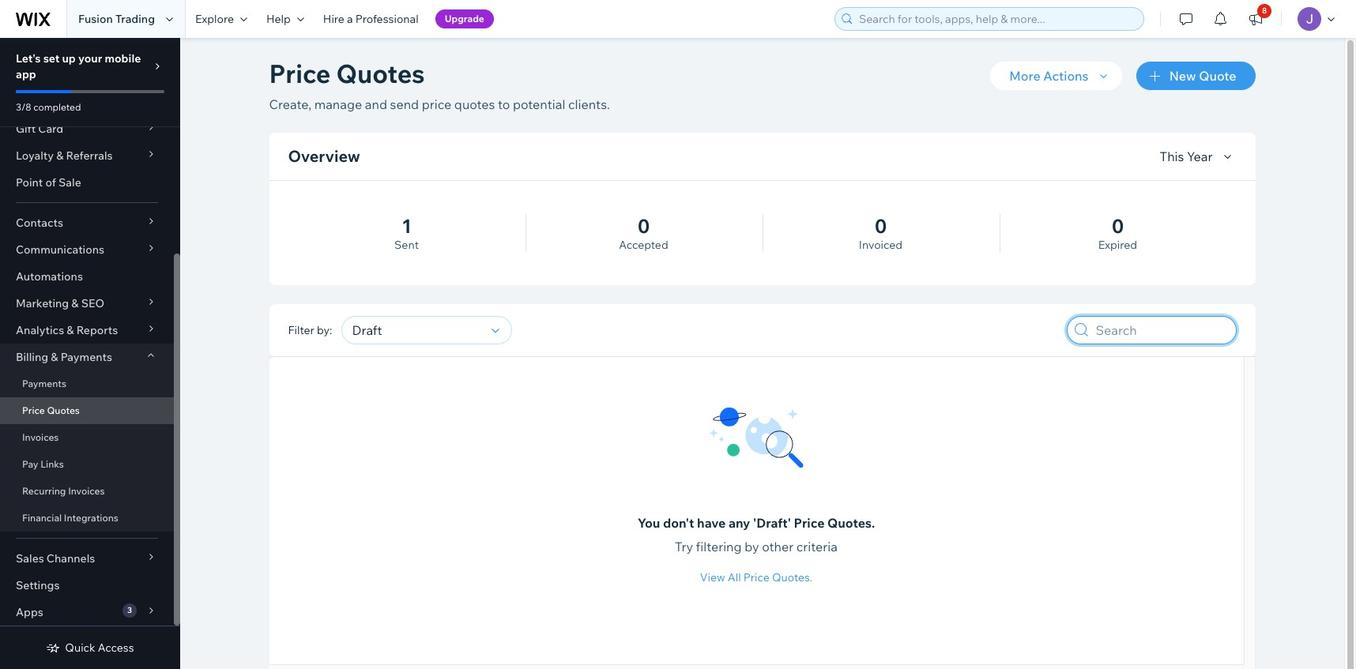 Task type: locate. For each thing, give the bounding box(es) containing it.
sale
[[59, 175, 81, 190]]

loyalty
[[16, 149, 54, 163]]

0 vertical spatial payments
[[61, 350, 112, 364]]

other
[[762, 539, 794, 555]]

have
[[697, 515, 726, 531]]

quotes for price quotes create, manage and send price quotes to potential clients.
[[336, 58, 425, 89]]

payments up price quotes
[[22, 378, 66, 390]]

settings link
[[0, 572, 174, 599]]

analytics
[[16, 323, 64, 338]]

price inside sidebar element
[[22, 405, 45, 417]]

contacts
[[16, 216, 63, 230]]

1
[[402, 214, 411, 238]]

to
[[498, 96, 510, 112]]

send
[[390, 96, 419, 112]]

quotes. up criteria
[[828, 515, 875, 531]]

None field
[[347, 317, 487, 344]]

quotes
[[454, 96, 495, 112]]

quote
[[1199, 68, 1237, 84]]

overview
[[288, 146, 360, 166]]

apps
[[16, 605, 43, 620]]

quotes inside price quotes create, manage and send price quotes to potential clients.
[[336, 58, 425, 89]]

filter
[[288, 323, 314, 338]]

1 sent
[[394, 214, 419, 252]]

sidebar element
[[0, 0, 180, 669]]

& for analytics
[[67, 323, 74, 338]]

1 horizontal spatial invoices
[[68, 485, 105, 497]]

point of sale
[[16, 175, 81, 190]]

price up criteria
[[794, 515, 825, 531]]

quotes inside 'price quotes' link
[[47, 405, 80, 417]]

fusion
[[78, 12, 113, 26]]

8
[[1262, 6, 1267, 16]]

year
[[1187, 149, 1213, 164]]

let's
[[16, 51, 41, 66]]

invoices up pay links
[[22, 432, 59, 443]]

quotes down payments link
[[47, 405, 80, 417]]

0 for 0 accepted
[[638, 214, 650, 238]]

payments up payments link
[[61, 350, 112, 364]]

1 0 from the left
[[638, 214, 650, 238]]

invoices
[[22, 432, 59, 443], [68, 485, 105, 497]]

'draft'
[[753, 515, 791, 531]]

0 vertical spatial quotes.
[[828, 515, 875, 531]]

communications
[[16, 243, 104, 257]]

help button
[[257, 0, 314, 38]]

sent
[[394, 238, 419, 252]]

upgrade
[[445, 13, 484, 25]]

price down billing
[[22, 405, 45, 417]]

marketing & seo button
[[0, 290, 174, 317]]

card
[[38, 122, 63, 136]]

0 inside 0 accepted
[[638, 214, 650, 238]]

point of sale link
[[0, 169, 174, 196]]

0 inside 0 expired
[[1112, 214, 1124, 238]]

seo
[[81, 296, 104, 311]]

invoices down pay links link
[[68, 485, 105, 497]]

financial integrations link
[[0, 505, 174, 532]]

fusion trading
[[78, 12, 155, 26]]

Search for tools, apps, help & more... field
[[854, 8, 1139, 30]]

you don't have any 'draft' price quotes. try filtering by other criteria
[[638, 515, 875, 555]]

more actions button
[[991, 62, 1122, 90]]

& inside dropdown button
[[56, 149, 64, 163]]

0 horizontal spatial 0
[[638, 214, 650, 238]]

billing
[[16, 350, 48, 364]]

new
[[1170, 68, 1196, 84]]

automations link
[[0, 263, 174, 290]]

quotes. down other at the bottom right of the page
[[772, 571, 813, 585]]

1 vertical spatial quotes
[[47, 405, 80, 417]]

this
[[1160, 149, 1184, 164]]

0 inside 0 invoiced
[[875, 214, 887, 238]]

& right loyalty
[[56, 149, 64, 163]]

price
[[269, 58, 331, 89], [22, 405, 45, 417], [794, 515, 825, 531], [744, 571, 770, 585]]

recurring invoices
[[22, 485, 105, 497]]

financial
[[22, 512, 62, 524]]

& inside "dropdown button"
[[67, 323, 74, 338]]

quotes for price quotes
[[47, 405, 80, 417]]

0 vertical spatial invoices
[[22, 432, 59, 443]]

2 0 from the left
[[875, 214, 887, 238]]

marketing
[[16, 296, 69, 311]]

new quote
[[1170, 68, 1237, 84]]

create,
[[269, 96, 312, 112]]

trading
[[115, 12, 155, 26]]

view all price quotes. button
[[700, 571, 813, 585]]

sales channels
[[16, 552, 95, 566]]

1 vertical spatial quotes.
[[772, 571, 813, 585]]

filtering
[[696, 539, 742, 555]]

price up create,
[[269, 58, 331, 89]]

your
[[78, 51, 102, 66]]

1 horizontal spatial 0
[[875, 214, 887, 238]]

& left reports
[[67, 323, 74, 338]]

price quotes
[[22, 405, 80, 417]]

gift
[[16, 122, 36, 136]]

& right billing
[[51, 350, 58, 364]]

3 0 from the left
[[1112, 214, 1124, 238]]

0 for 0 expired
[[1112, 214, 1124, 238]]

gift card
[[16, 122, 63, 136]]

1 horizontal spatial quotes.
[[828, 515, 875, 531]]

& left seo
[[71, 296, 79, 311]]

0 accepted
[[619, 214, 668, 252]]

3/8 completed
[[16, 101, 81, 113]]

price
[[422, 96, 452, 112]]

quotes up and at the left top of the page
[[336, 58, 425, 89]]

0 vertical spatial quotes
[[336, 58, 425, 89]]

0 horizontal spatial quotes
[[47, 405, 80, 417]]

payments inside popup button
[[61, 350, 112, 364]]

channels
[[47, 552, 95, 566]]

pay links link
[[0, 451, 174, 478]]

explore
[[195, 12, 234, 26]]

payments
[[61, 350, 112, 364], [22, 378, 66, 390]]

8 button
[[1239, 0, 1273, 38]]

contacts button
[[0, 209, 174, 236]]

hire
[[323, 12, 345, 26]]

2 horizontal spatial 0
[[1112, 214, 1124, 238]]

billing & payments
[[16, 350, 112, 364]]

manage
[[314, 96, 362, 112]]

recurring invoices link
[[0, 478, 174, 505]]

more actions
[[1010, 68, 1089, 84]]

help
[[266, 12, 291, 26]]

1 horizontal spatial quotes
[[336, 58, 425, 89]]

communications button
[[0, 236, 174, 263]]

pay
[[22, 458, 38, 470]]

3
[[127, 605, 132, 616]]



Task type: describe. For each thing, give the bounding box(es) containing it.
completed
[[33, 101, 81, 113]]

& for loyalty
[[56, 149, 64, 163]]

a
[[347, 12, 353, 26]]

quick access button
[[46, 641, 134, 655]]

recurring
[[22, 485, 66, 497]]

access
[[98, 641, 134, 655]]

mobile
[[105, 51, 141, 66]]

0 for 0 invoiced
[[875, 214, 887, 238]]

pay links
[[22, 458, 64, 470]]

1 vertical spatial payments
[[22, 378, 66, 390]]

quick
[[65, 641, 95, 655]]

& for marketing
[[71, 296, 79, 311]]

& for billing
[[51, 350, 58, 364]]

accepted
[[619, 238, 668, 252]]

payments link
[[0, 371, 174, 398]]

sales
[[16, 552, 44, 566]]

automations
[[16, 270, 83, 284]]

more
[[1010, 68, 1041, 84]]

actions
[[1044, 68, 1089, 84]]

0 invoiced
[[859, 214, 903, 252]]

view
[[700, 571, 725, 585]]

and
[[365, 96, 387, 112]]

quotes. inside you don't have any 'draft' price quotes. try filtering by other criteria
[[828, 515, 875, 531]]

referrals
[[66, 149, 113, 163]]

hire a professional link
[[314, 0, 428, 38]]

upgrade button
[[435, 9, 494, 28]]

criteria
[[797, 539, 838, 555]]

price quotes link
[[0, 398, 174, 424]]

hire a professional
[[323, 12, 419, 26]]

price inside you don't have any 'draft' price quotes. try filtering by other criteria
[[794, 515, 825, 531]]

price inside price quotes create, manage and send price quotes to potential clients.
[[269, 58, 331, 89]]

price right all
[[744, 571, 770, 585]]

0 horizontal spatial invoices
[[22, 432, 59, 443]]

this year button
[[1160, 147, 1237, 166]]

by
[[745, 539, 759, 555]]

let's set up your mobile app
[[16, 51, 141, 81]]

expired
[[1099, 238, 1138, 252]]

links
[[40, 458, 64, 470]]

potential
[[513, 96, 565, 112]]

all
[[728, 571, 741, 585]]

clients.
[[568, 96, 610, 112]]

invoiced
[[859, 238, 903, 252]]

app
[[16, 67, 36, 81]]

you
[[638, 515, 660, 531]]

3/8
[[16, 101, 31, 113]]

loyalty & referrals
[[16, 149, 113, 163]]

new quote button
[[1136, 62, 1256, 90]]

by:
[[317, 323, 332, 338]]

loyalty & referrals button
[[0, 142, 174, 169]]

1 vertical spatial invoices
[[68, 485, 105, 497]]

sales channels button
[[0, 545, 174, 572]]

try
[[675, 539, 693, 555]]

analytics & reports
[[16, 323, 118, 338]]

quick access
[[65, 641, 134, 655]]

this year
[[1160, 149, 1213, 164]]

invoices link
[[0, 424, 174, 451]]

point
[[16, 175, 43, 190]]

integrations
[[64, 512, 118, 524]]

Search field
[[1091, 317, 1231, 344]]

view all price quotes.
[[700, 571, 813, 585]]

professional
[[356, 12, 419, 26]]

0 expired
[[1099, 214, 1138, 252]]

filter by:
[[288, 323, 332, 338]]

up
[[62, 51, 76, 66]]

0 horizontal spatial quotes.
[[772, 571, 813, 585]]

analytics & reports button
[[0, 317, 174, 344]]

marketing & seo
[[16, 296, 104, 311]]

of
[[45, 175, 56, 190]]

settings
[[16, 579, 60, 593]]



Task type: vqa. For each thing, say whether or not it's contained in the screenshot.
sale
yes



